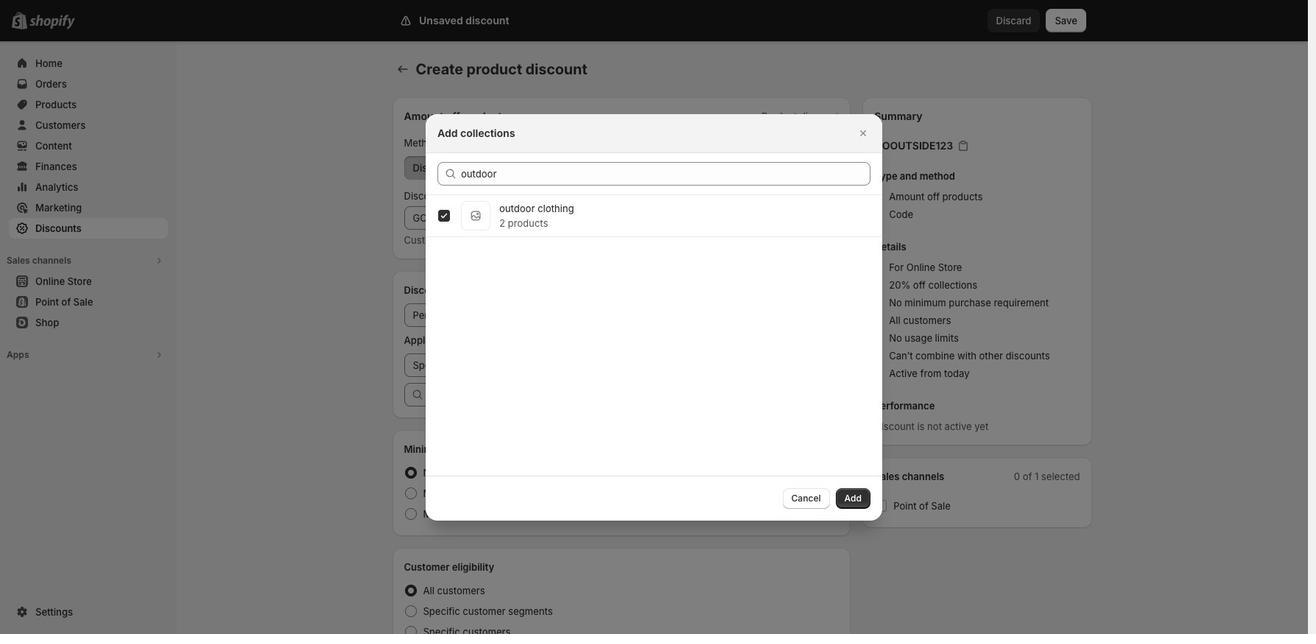 Task type: vqa. For each thing, say whether or not it's contained in the screenshot.
tab list
no



Task type: describe. For each thing, give the bounding box(es) containing it.
shopify image
[[29, 15, 75, 29]]



Task type: locate. For each thing, give the bounding box(es) containing it.
dialog
[[0, 114, 1308, 520]]

Search collections text field
[[461, 162, 871, 185]]



